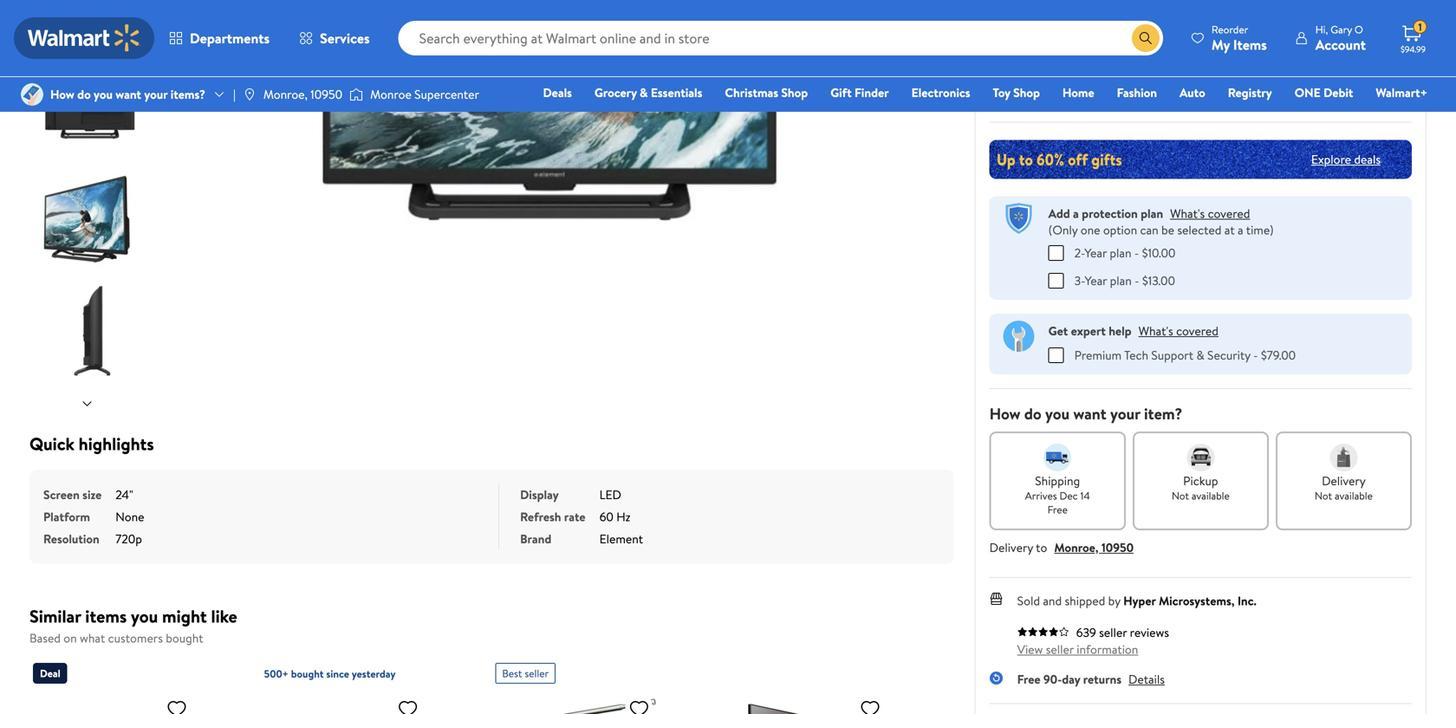 Task type: locate. For each thing, give the bounding box(es) containing it.
1 horizontal spatial delivery
[[1322, 472, 1366, 489]]

seller right '639'
[[1099, 624, 1127, 641]]

free left 90-
[[1018, 671, 1041, 688]]

sold
[[1018, 592, 1040, 609]]

supercenter
[[415, 86, 479, 103]]

1 horizontal spatial add
[[1274, 81, 1299, 100]]

0 horizontal spatial you
[[94, 86, 113, 103]]

restored element 24" class hd (720p) led tv (eleft2416) (refurbished) - image 3 of 6 image
[[38, 56, 140, 158]]

1 horizontal spatial want
[[1074, 403, 1107, 425]]

10950 down services popup button
[[311, 86, 343, 103]]

- left $79.00
[[1254, 347, 1258, 363]]

2 available from the left
[[1335, 488, 1373, 503]]

hyper
[[1124, 592, 1156, 609]]

you down walmart image
[[94, 86, 113, 103]]

available inside pickup not available
[[1192, 488, 1230, 503]]

& right support
[[1197, 347, 1205, 363]]

1 vertical spatial add
[[1049, 205, 1070, 222]]

1 not from the left
[[1172, 488, 1189, 503]]

 image left monroe
[[349, 86, 363, 103]]

2 year from the top
[[1085, 272, 1107, 289]]

add to favorites list, philips 32" class hd (720p) smart roku borderless led tv (32pfl6452/f7) image
[[398, 698, 418, 714]]

services
[[320, 29, 370, 48]]

90-
[[1044, 671, 1062, 688]]

0 horizontal spatial not
[[1172, 488, 1189, 503]]

0 horizontal spatial to
[[1036, 539, 1048, 556]]

cart
[[1318, 81, 1343, 100]]

yesterday
[[352, 667, 396, 681]]

a left one
[[1073, 205, 1079, 222]]

how do you want your item?
[[990, 403, 1183, 425]]

0 horizontal spatial free
[[1018, 671, 1041, 688]]

0 vertical spatial how
[[50, 86, 74, 103]]

0 vertical spatial delivery
[[1322, 472, 1366, 489]]

platform
[[43, 508, 90, 525]]

2 shop from the left
[[1014, 84, 1040, 101]]

(only
[[1049, 221, 1078, 238]]

0 horizontal spatial add
[[1049, 205, 1070, 222]]

product group
[[33, 656, 226, 714], [264, 656, 457, 714], [495, 656, 688, 714]]

2 horizontal spatial seller
[[1099, 624, 1127, 641]]

year for 2-
[[1085, 244, 1107, 261]]

gary
[[1331, 22, 1352, 37]]

1 horizontal spatial not
[[1315, 488, 1333, 503]]

buy
[[1068, 81, 1091, 100]]

plan for $13.00
[[1110, 272, 1132, 289]]

0 vertical spatial you
[[94, 86, 113, 103]]

shop for toy shop
[[1014, 84, 1040, 101]]

1 vertical spatial how
[[990, 403, 1021, 425]]

view seller information link
[[1018, 641, 1139, 658]]

$94.99
[[1401, 43, 1426, 55]]

bought
[[166, 630, 203, 647], [291, 667, 324, 681]]

not inside pickup not available
[[1172, 488, 1189, 503]]

1 vertical spatial &
[[1197, 347, 1205, 363]]

product group containing deal
[[33, 656, 226, 714]]

seller for reviews
[[1099, 624, 1127, 641]]

you
[[94, 86, 113, 103], [1046, 403, 1070, 425], [131, 604, 158, 629]]

at
[[1225, 221, 1235, 238]]

online
[[1090, 7, 1118, 22]]

delivery inside delivery not available
[[1322, 472, 1366, 489]]

philips 32" class hd (720p) smart roku borderless led tv (32pfl6452/f7) image
[[264, 691, 425, 714]]

add for add to cart
[[1274, 81, 1299, 100]]

1 vertical spatial monroe,
[[1054, 539, 1099, 556]]

1 horizontal spatial  image
[[243, 88, 256, 101]]

0 vertical spatial &
[[640, 84, 648, 101]]

delivery down intent image for delivery
[[1322, 472, 1366, 489]]

tyler 7" portable tv lcd monitor rechargeable battery powered wireless capability hd-tv, usb, hdmi input, ac/dc, remote control built in stand small for car kids travel image
[[495, 691, 657, 714]]

year
[[1085, 244, 1107, 261], [1085, 272, 1107, 289]]

 image for monroe, 10950
[[243, 88, 256, 101]]

0 horizontal spatial  image
[[21, 83, 43, 106]]

add left one
[[1049, 205, 1070, 222]]

2-year plan - $10.00
[[1075, 244, 1176, 261]]

plan down option
[[1110, 244, 1132, 261]]

deal
[[40, 666, 60, 681]]

to for add
[[1302, 81, 1315, 100]]

10950 up by
[[1102, 539, 1134, 556]]

seller down 3.8592 stars out of 5, based on 639 seller reviews element
[[1046, 641, 1074, 658]]

1 horizontal spatial do
[[1024, 403, 1042, 425]]

1 vertical spatial what's covered button
[[1139, 322, 1219, 339]]

year down one
[[1085, 244, 1107, 261]]

walmart image
[[28, 24, 140, 52]]

your left the item? at right bottom
[[1111, 403, 1141, 425]]

deals
[[1354, 151, 1381, 168]]

what's covered button
[[1170, 205, 1251, 222], [1139, 322, 1219, 339]]

1 horizontal spatial to
[[1302, 81, 1315, 100]]

$13.00
[[1143, 272, 1176, 289]]

price when purchased online
[[990, 7, 1118, 22]]

shop
[[781, 84, 808, 101], [1014, 84, 1040, 101]]

0 vertical spatial to
[[1302, 81, 1315, 100]]

0 vertical spatial what's
[[1170, 205, 1205, 222]]

auto
[[1180, 84, 1206, 101]]

0 vertical spatial -
[[1135, 244, 1139, 261]]

none
[[116, 508, 144, 525]]

bought left since
[[291, 667, 324, 681]]

3-year plan - $13.00
[[1075, 272, 1176, 289]]

grocery & essentials link
[[587, 83, 710, 102]]

2 horizontal spatial you
[[1046, 403, 1070, 425]]

- left the $13.00
[[1135, 272, 1140, 289]]

- for $13.00
[[1135, 272, 1140, 289]]

security
[[1208, 347, 1251, 363]]

shop for christmas shop
[[781, 84, 808, 101]]

add to favorites list, tyler 7" portable tv lcd monitor rechargeable battery powered wireless capability hd-tv, usb, hdmi input, ac/dc, remote control built in stand small for car kids travel image
[[629, 698, 650, 714]]

0 vertical spatial plan
[[1141, 205, 1164, 222]]

1 vertical spatial free
[[1018, 671, 1041, 688]]

1 vertical spatial want
[[1074, 403, 1107, 425]]

2 horizontal spatial product group
[[495, 656, 688, 714]]

delivery up sold
[[990, 539, 1033, 556]]

bought down might
[[166, 630, 203, 647]]

add to favorites list, onn. 24" class hd (720p) led roku smart tv (100012590) image
[[166, 698, 187, 714]]

-
[[1135, 244, 1139, 261], [1135, 272, 1140, 289], [1254, 347, 1258, 363]]

monroe, right |
[[263, 86, 308, 103]]

$79.00
[[1261, 347, 1296, 363]]

1 horizontal spatial free
[[1048, 502, 1068, 517]]

0 horizontal spatial shop
[[781, 84, 808, 101]]

do for how do you want your items?
[[77, 86, 91, 103]]

your left items?
[[144, 86, 168, 103]]

- left $10.00
[[1135, 244, 1139, 261]]

shop right toy
[[1014, 84, 1040, 101]]

0 horizontal spatial your
[[144, 86, 168, 103]]

0 vertical spatial do
[[77, 86, 91, 103]]

how down walmart image
[[50, 86, 74, 103]]

available down intent image for delivery
[[1335, 488, 1373, 503]]

my
[[1212, 35, 1230, 54]]

1 vertical spatial delivery
[[990, 539, 1033, 556]]

1 vertical spatial you
[[1046, 403, 1070, 425]]

1 available from the left
[[1192, 488, 1230, 503]]

1 horizontal spatial shop
[[1014, 84, 1040, 101]]

restored magnavox 32¨ mv322r led 720p roku tv (refurbished) image
[[726, 691, 888, 714]]

pickup not available
[[1172, 472, 1230, 503]]

legal information image
[[1121, 7, 1135, 21]]

0 vertical spatial add
[[1274, 81, 1299, 100]]

gift
[[831, 84, 852, 101]]

one
[[1295, 84, 1321, 101]]

you for similar items you might like based on what customers bought
[[131, 604, 158, 629]]

home link
[[1055, 83, 1102, 102]]

what's covered button for get expert help
[[1139, 322, 1219, 339]]

add inside add a protection plan what's covered (only one option can be selected at a time)
[[1049, 205, 1070, 222]]

not down intent image for pickup
[[1172, 488, 1189, 503]]

639 seller reviews
[[1076, 624, 1169, 641]]

0 horizontal spatial 10950
[[311, 86, 343, 103]]

0 horizontal spatial bought
[[166, 630, 203, 647]]

1 horizontal spatial your
[[1111, 403, 1141, 425]]

and
[[1043, 592, 1062, 609]]

0 horizontal spatial product group
[[33, 656, 226, 714]]

1 vertical spatial -
[[1135, 272, 1140, 289]]

& right grocery
[[640, 84, 648, 101]]

quick highlights
[[29, 432, 154, 456]]

1 vertical spatial covered
[[1176, 322, 1219, 339]]

want down premium
[[1074, 403, 1107, 425]]

1 vertical spatial year
[[1085, 272, 1107, 289]]

2 not from the left
[[1315, 488, 1333, 503]]

1 vertical spatial do
[[1024, 403, 1042, 425]]

plan right option
[[1141, 205, 1164, 222]]

how down in_home_installation logo
[[990, 403, 1021, 425]]

christmas shop link
[[717, 83, 816, 102]]

covered inside add a protection plan what's covered (only one option can be selected at a time)
[[1208, 205, 1251, 222]]

seller right best
[[525, 666, 549, 681]]

do up shipping
[[1024, 403, 1042, 425]]

covered up premium tech support & security - $79.00 in the right of the page
[[1176, 322, 1219, 339]]

a right at
[[1238, 221, 1244, 238]]

what's right the "can"
[[1170, 205, 1205, 222]]

year right 3-year plan - $13.00 checkbox
[[1085, 272, 1107, 289]]

you up intent image for shipping in the bottom right of the page
[[1046, 403, 1070, 425]]

do down walmart image
[[77, 86, 91, 103]]

support
[[1152, 347, 1194, 363]]

0 vertical spatial want
[[116, 86, 141, 103]]

add inside button
[[1274, 81, 1299, 100]]

you up customers
[[131, 604, 158, 629]]

0 vertical spatial bought
[[166, 630, 203, 647]]

be
[[1162, 221, 1175, 238]]

2 vertical spatial plan
[[1110, 272, 1132, 289]]

1 vertical spatial your
[[1111, 403, 1141, 425]]

0 vertical spatial monroe,
[[263, 86, 308, 103]]

1 horizontal spatial &
[[1197, 347, 1205, 363]]

available down intent image for pickup
[[1192, 488, 1230, 503]]

free down shipping
[[1048, 502, 1068, 517]]

add for add a protection plan what's covered (only one option can be selected at a time)
[[1049, 205, 1070, 222]]

available for pickup
[[1192, 488, 1230, 503]]

2 vertical spatial you
[[131, 604, 158, 629]]

buy now
[[1068, 81, 1119, 100]]

1 vertical spatial plan
[[1110, 244, 1132, 261]]

1 horizontal spatial seller
[[1046, 641, 1074, 658]]

1 year from the top
[[1085, 244, 1107, 261]]

1 vertical spatial 10950
[[1102, 539, 1134, 556]]

1 horizontal spatial 10950
[[1102, 539, 1134, 556]]

1 horizontal spatial you
[[131, 604, 158, 629]]

2 product group from the left
[[264, 656, 457, 714]]

 image
[[21, 83, 43, 106], [349, 86, 363, 103], [243, 88, 256, 101]]

1 horizontal spatial product group
[[264, 656, 457, 714]]

monroe, 10950 button
[[1054, 539, 1134, 556]]

walmart+ link
[[1368, 83, 1436, 102]]

0 horizontal spatial do
[[77, 86, 91, 103]]

0 vertical spatial covered
[[1208, 205, 1251, 222]]

3 product group from the left
[[495, 656, 688, 714]]

0 horizontal spatial how
[[50, 86, 74, 103]]

want left items?
[[116, 86, 141, 103]]

you inside similar items you might like based on what customers bought
[[131, 604, 158, 629]]

shop right the christmas
[[781, 84, 808, 101]]

1 horizontal spatial available
[[1335, 488, 1373, 503]]

0 vertical spatial free
[[1048, 502, 1068, 517]]

0 horizontal spatial available
[[1192, 488, 1230, 503]]

returns
[[1083, 671, 1122, 688]]

fashion link
[[1109, 83, 1165, 102]]

o
[[1355, 22, 1363, 37]]

restored element 24" class hd (720p) led tv (eleft2416) (refurbished) - image 5 of 6 image
[[38, 280, 140, 381]]

available
[[1192, 488, 1230, 503], [1335, 488, 1373, 503]]

seller for information
[[1046, 641, 1074, 658]]

not inside delivery not available
[[1315, 488, 1333, 503]]

1 horizontal spatial bought
[[291, 667, 324, 681]]

to inside button
[[1302, 81, 1315, 100]]

1 vertical spatial what's
[[1139, 322, 1174, 339]]

registry
[[1228, 84, 1272, 101]]

plan down 2-year plan - $10.00
[[1110, 272, 1132, 289]]

search icon image
[[1139, 31, 1153, 45]]

price
[[990, 7, 1013, 22]]

details button
[[1129, 671, 1165, 688]]

add right the registry
[[1274, 81, 1299, 100]]

1 product group from the left
[[33, 656, 226, 714]]

Search search field
[[398, 21, 1163, 55]]

0 vertical spatial 10950
[[311, 86, 343, 103]]

highlights
[[79, 432, 154, 456]]

covered down up to sixty percent off deals. shop now. image
[[1208, 205, 1251, 222]]

2-Year plan - $10.00 checkbox
[[1049, 245, 1064, 261]]

1 horizontal spatial how
[[990, 403, 1021, 425]]

what's up support
[[1139, 322, 1174, 339]]

0 vertical spatial your
[[144, 86, 168, 103]]

your for items?
[[144, 86, 168, 103]]

14
[[1081, 488, 1090, 503]]

delivery to monroe, 10950
[[990, 539, 1134, 556]]

more details
[[1062, 44, 1127, 60]]

to
[[1302, 81, 1315, 100], [1036, 539, 1048, 556]]

0 horizontal spatial want
[[116, 86, 141, 103]]

1 shop from the left
[[781, 84, 808, 101]]

 image down walmart image
[[21, 83, 43, 106]]

shop inside "link"
[[1014, 84, 1040, 101]]

not down intent image for delivery
[[1315, 488, 1333, 503]]

available inside delivery not available
[[1335, 488, 1373, 503]]

monroe supercenter
[[370, 86, 479, 103]]

monroe, down the dec
[[1054, 539, 1099, 556]]

 image right |
[[243, 88, 256, 101]]

one debit link
[[1287, 83, 1361, 102]]

restored element 24" class hd (720p) led tv (eleft2416) (refurbished) image
[[272, 0, 827, 344]]

fashion
[[1117, 84, 1157, 101]]

walmart+
[[1376, 84, 1428, 101]]

essentials
[[651, 84, 703, 101]]

24"
[[116, 486, 133, 503]]

details
[[1093, 44, 1127, 60]]

hi, gary o account
[[1316, 22, 1366, 54]]

delivery
[[1322, 472, 1366, 489], [990, 539, 1033, 556]]

10950
[[311, 86, 343, 103], [1102, 539, 1134, 556]]

&
[[640, 84, 648, 101], [1197, 347, 1205, 363]]

2 horizontal spatial  image
[[349, 86, 363, 103]]

premium
[[1075, 347, 1122, 363]]

0 horizontal spatial delivery
[[990, 539, 1033, 556]]

0 horizontal spatial &
[[640, 84, 648, 101]]

1 vertical spatial to
[[1036, 539, 1048, 556]]

0 vertical spatial year
[[1085, 244, 1107, 261]]

1 vertical spatial bought
[[291, 667, 324, 681]]

reorder
[[1212, 22, 1249, 37]]

0 vertical spatial what's covered button
[[1170, 205, 1251, 222]]

3-Year plan - $13.00 checkbox
[[1049, 273, 1064, 288]]

restored element 24" class hd (720p) led tv (eleft2416) (refurbished) - image 4 of 6 image
[[38, 168, 140, 270]]

1 horizontal spatial monroe,
[[1054, 539, 1099, 556]]



Task type: describe. For each thing, give the bounding box(es) containing it.
gift finder
[[831, 84, 889, 101]]

$10.00
[[1142, 244, 1176, 261]]

like
[[211, 604, 237, 629]]

inc.
[[1238, 592, 1257, 609]]

do for how do you want your item?
[[1024, 403, 1042, 425]]

plan inside add a protection plan what's covered (only one option can be selected at a time)
[[1141, 205, 1164, 222]]

you for how do you want your items?
[[94, 86, 113, 103]]

next image image
[[80, 397, 94, 411]]

available for delivery
[[1335, 488, 1373, 503]]

based
[[29, 630, 61, 647]]

view seller information
[[1018, 641, 1139, 658]]

1
[[1419, 20, 1422, 34]]

intent image for pickup image
[[1187, 444, 1215, 471]]

customers
[[108, 630, 163, 647]]

0 horizontal spatial seller
[[525, 666, 549, 681]]

product group containing best seller
[[495, 656, 688, 714]]

when
[[1015, 7, 1039, 22]]

electronics
[[912, 84, 971, 101]]

monroe, 10950
[[263, 86, 343, 103]]

Walmart Site-Wide search field
[[398, 21, 1163, 55]]

more
[[1062, 44, 1090, 60]]

reviews
[[1130, 624, 1169, 641]]

3.8592 stars out of 5, based on 639 seller reviews element
[[1018, 627, 1070, 637]]

explore deals link
[[1305, 144, 1388, 175]]

add to cart button
[[1204, 73, 1412, 108]]

hi,
[[1316, 22, 1328, 37]]

view
[[1018, 641, 1043, 658]]

resolution
[[43, 531, 99, 547]]

time)
[[1246, 221, 1274, 238]]

not for delivery
[[1315, 488, 1333, 503]]

& inside grocery & essentials link
[[640, 84, 648, 101]]

one
[[1081, 221, 1101, 238]]

not for pickup
[[1172, 488, 1189, 503]]

toy
[[993, 84, 1011, 101]]

pickup
[[1184, 472, 1218, 489]]

up to sixty percent off deals. shop now. image
[[990, 140, 1412, 179]]

plan for $10.00
[[1110, 244, 1132, 261]]

toy shop link
[[985, 83, 1048, 102]]

0 horizontal spatial a
[[1073, 205, 1079, 222]]

day
[[1062, 671, 1081, 688]]

one debit
[[1295, 84, 1354, 101]]

arrives
[[1025, 488, 1057, 503]]

add a protection plan what's covered (only one option can be selected at a time)
[[1049, 205, 1274, 238]]

protection
[[1082, 205, 1138, 222]]

1 horizontal spatial a
[[1238, 221, 1244, 238]]

restored
[[1011, 44, 1058, 61]]

720p
[[116, 531, 142, 547]]

details
[[1129, 671, 1165, 688]]

led
[[600, 486, 622, 503]]

free 90-day returns details
[[1018, 671, 1165, 688]]

get
[[1049, 322, 1068, 339]]

on
[[64, 630, 77, 647]]

0 horizontal spatial monroe,
[[263, 86, 308, 103]]

expert
[[1071, 322, 1106, 339]]

might
[[162, 604, 207, 629]]

account
[[1316, 35, 1366, 54]]

next media item image
[[846, 45, 867, 65]]

deals link
[[535, 83, 580, 102]]

home
[[1063, 84, 1095, 101]]

Premium Tech Support & Security - $79.00 checkbox
[[1049, 347, 1064, 363]]

help
[[1109, 322, 1132, 339]]

departments
[[190, 29, 270, 48]]

- for $10.00
[[1135, 244, 1139, 261]]

delivery for to
[[990, 539, 1033, 556]]

3-
[[1075, 272, 1085, 289]]

how for how do you want your item?
[[990, 403, 1021, 425]]

information
[[1077, 641, 1139, 658]]

wpp logo image
[[1004, 203, 1035, 234]]

your for item?
[[1111, 403, 1141, 425]]

60 hz brand
[[520, 508, 631, 547]]

best
[[502, 666, 522, 681]]

want for items?
[[116, 86, 141, 103]]

product group containing 500+ bought since yesterday
[[264, 656, 457, 714]]

what
[[80, 630, 105, 647]]

tech
[[1124, 347, 1149, 363]]

led refresh rate
[[520, 486, 622, 525]]

get expert help what's covered
[[1049, 322, 1219, 339]]

what's covered button for add a protection plan
[[1170, 205, 1251, 222]]

best seller
[[502, 666, 549, 681]]

element
[[600, 531, 643, 547]]

restored element 24" class hd (720p) led tv (eleft2416) (refurbished) - image 2 of 6 image
[[38, 0, 140, 46]]

grocery
[[595, 84, 637, 101]]

finder
[[855, 84, 889, 101]]

bought inside "product" 'group'
[[291, 667, 324, 681]]

60
[[600, 508, 614, 525]]

electronics link
[[904, 83, 978, 102]]

in_home_installation logo image
[[1004, 321, 1035, 352]]

debit
[[1324, 84, 1354, 101]]

 image for monroe supercenter
[[349, 86, 363, 103]]

2 vertical spatial -
[[1254, 347, 1258, 363]]

639
[[1076, 624, 1096, 641]]

how for how do you want your items?
[[50, 86, 74, 103]]

screen size
[[43, 486, 102, 503]]

monroe
[[370, 86, 412, 103]]

free inside 'shipping arrives dec 14 free'
[[1048, 502, 1068, 517]]

item?
[[1144, 403, 1183, 425]]

intent image for delivery image
[[1330, 444, 1358, 471]]

auto link
[[1172, 83, 1213, 102]]

none resolution
[[43, 508, 144, 547]]

year for 3-
[[1085, 272, 1107, 289]]

buy now button
[[990, 73, 1198, 108]]

bought inside similar items you might like based on what customers bought
[[166, 630, 203, 647]]

quick
[[29, 432, 74, 456]]

hz
[[617, 508, 631, 525]]

500+ bought since yesterday
[[264, 667, 396, 681]]

brand
[[520, 531, 552, 547]]

reorder my items
[[1212, 22, 1267, 54]]

add to favorites list, restored magnavox 32¨ mv322r led 720p roku tv (refurbished) image
[[860, 698, 881, 714]]

onn. 24" class hd (720p) led roku smart tv (100012590) image
[[33, 691, 194, 714]]

 image for how do you want your items?
[[21, 83, 43, 106]]

microsystems,
[[1159, 592, 1235, 609]]

explore
[[1312, 151, 1352, 168]]

to for delivery
[[1036, 539, 1048, 556]]

sold and shipped by hyper microsystems, inc.
[[1018, 592, 1257, 609]]

what's inside add a protection plan what's covered (only one option can be selected at a time)
[[1170, 205, 1205, 222]]

want for item?
[[1074, 403, 1107, 425]]

delivery for not
[[1322, 472, 1366, 489]]

grocery & essentials
[[595, 84, 703, 101]]

add to cart
[[1274, 81, 1343, 100]]

christmas
[[725, 84, 779, 101]]

2-
[[1075, 244, 1085, 261]]

dec
[[1060, 488, 1078, 503]]

since
[[326, 667, 349, 681]]

intent image for shipping image
[[1044, 444, 1072, 471]]

items?
[[171, 86, 205, 103]]

you for how do you want your item?
[[1046, 403, 1070, 425]]



Task type: vqa. For each thing, say whether or not it's contained in the screenshot.
sturdy posted
no



